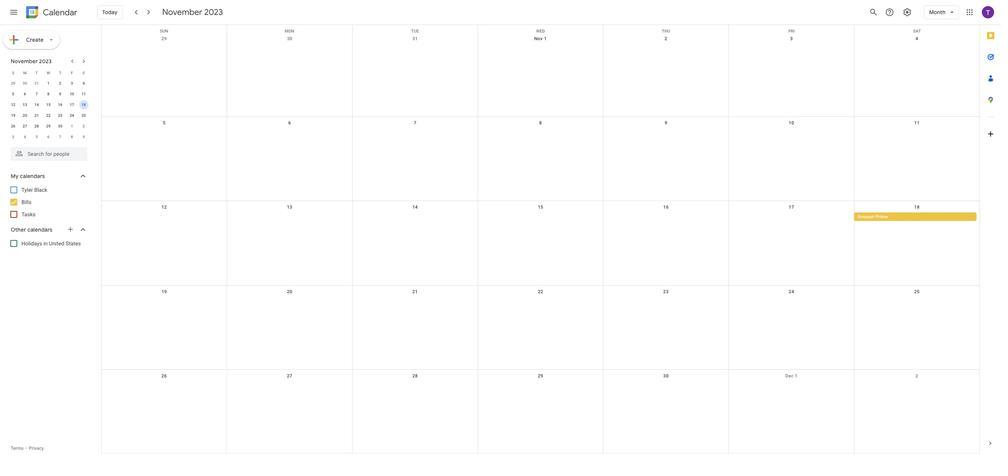 Task type: locate. For each thing, give the bounding box(es) containing it.
26 inside grid
[[162, 373, 167, 379]]

14
[[34, 103, 39, 107], [413, 205, 418, 210]]

prime
[[876, 214, 888, 220]]

18 element
[[79, 100, 88, 110]]

tasks
[[21, 211, 36, 218]]

1 horizontal spatial 5
[[36, 135, 38, 139]]

26 for 1
[[11, 124, 15, 128]]

w
[[47, 71, 50, 75]]

26 element
[[9, 122, 18, 131]]

dec 1
[[786, 373, 798, 379]]

1
[[544, 36, 547, 41], [47, 81, 50, 85], [71, 124, 73, 128], [795, 373, 798, 379]]

calendar heading
[[41, 7, 77, 18]]

1 horizontal spatial 25
[[915, 289, 920, 294]]

2 vertical spatial 5
[[36, 135, 38, 139]]

1 vertical spatial calendars
[[27, 226, 52, 233]]

5 for sun
[[163, 120, 166, 126]]

26
[[11, 124, 15, 128], [162, 373, 167, 379]]

november up sun
[[162, 7, 202, 18]]

31 inside grid
[[413, 36, 418, 41]]

16
[[58, 103, 62, 107], [664, 205, 669, 210]]

0 vertical spatial 31
[[413, 36, 418, 41]]

5
[[12, 92, 14, 96], [163, 120, 166, 126], [36, 135, 38, 139]]

18 down the "11" element
[[82, 103, 86, 107]]

4
[[916, 36, 919, 41], [83, 81, 85, 85], [24, 135, 26, 139]]

0 vertical spatial calendars
[[20, 173, 45, 180]]

7 for november 2023
[[36, 92, 38, 96]]

31 inside the november 2023 grid
[[34, 81, 39, 85]]

1 vertical spatial 25
[[915, 289, 920, 294]]

m
[[23, 71, 27, 75]]

1 vertical spatial 27
[[287, 373, 292, 379]]

9
[[59, 92, 61, 96], [665, 120, 668, 126], [83, 135, 85, 139]]

26 inside the november 2023 grid
[[11, 124, 15, 128]]

26 for dec 1
[[162, 373, 167, 379]]

29
[[162, 36, 167, 41], [11, 81, 15, 85], [46, 124, 51, 128], [538, 373, 544, 379]]

create
[[26, 36, 44, 43]]

1 horizontal spatial 16
[[664, 205, 669, 210]]

thu
[[662, 29, 671, 34]]

0 vertical spatial 10
[[70, 92, 74, 96]]

17
[[70, 103, 74, 107], [789, 205, 795, 210]]

today button
[[97, 3, 122, 21]]

other
[[11, 226, 26, 233]]

31 down tue at the top left of the page
[[413, 36, 418, 41]]

0 horizontal spatial 4
[[24, 135, 26, 139]]

states
[[66, 241, 81, 247]]

0 vertical spatial 27
[[23, 124, 27, 128]]

1 horizontal spatial 17
[[789, 205, 795, 210]]

2 horizontal spatial 7
[[414, 120, 417, 126]]

7
[[36, 92, 38, 96], [414, 120, 417, 126], [59, 135, 61, 139]]

3 down 26 element on the left top of page
[[12, 135, 14, 139]]

14 inside grid
[[413, 205, 418, 210]]

3 inside grid
[[790, 36, 793, 41]]

18 up the amazon prime button
[[915, 205, 920, 210]]

t left f at the left of page
[[59, 71, 61, 75]]

1 horizontal spatial 10
[[789, 120, 795, 126]]

month
[[930, 9, 946, 16]]

tab list
[[980, 25, 1002, 433]]

22
[[46, 113, 51, 118], [538, 289, 544, 294]]

t
[[36, 71, 38, 75], [59, 71, 61, 75]]

2 horizontal spatial 6
[[288, 120, 291, 126]]

1 horizontal spatial 27
[[287, 373, 292, 379]]

0 vertical spatial 7
[[36, 92, 38, 96]]

9 inside grid
[[665, 120, 668, 126]]

december 4 element
[[20, 133, 30, 142]]

1 vertical spatial november 2023
[[11, 58, 52, 65]]

1 horizontal spatial 11
[[915, 120, 920, 126]]

1 vertical spatial 7
[[414, 120, 417, 126]]

other calendars button
[[2, 224, 95, 236]]

main drawer image
[[9, 8, 18, 17]]

nov
[[535, 36, 543, 41]]

other calendars
[[11, 226, 52, 233]]

4 cell from the left
[[478, 213, 604, 222]]

28 inside "element"
[[34, 124, 39, 128]]

0 vertical spatial 5
[[12, 92, 14, 96]]

4 inside grid
[[916, 36, 919, 41]]

0 vertical spatial 22
[[46, 113, 51, 118]]

0 vertical spatial 28
[[34, 124, 39, 128]]

cell
[[101, 213, 227, 222], [227, 213, 353, 222], [353, 213, 478, 222], [478, 213, 604, 222], [604, 213, 729, 222], [729, 213, 855, 222]]

0 horizontal spatial 17
[[70, 103, 74, 107]]

grid
[[101, 25, 980, 454]]

row group containing 29
[[7, 78, 90, 142]]

row containing 3
[[7, 132, 90, 142]]

0 vertical spatial 14
[[34, 103, 39, 107]]

today
[[102, 9, 117, 16]]

23
[[58, 113, 62, 118], [664, 289, 669, 294]]

0 vertical spatial november
[[162, 7, 202, 18]]

wed
[[536, 29, 545, 34]]

row containing sun
[[101, 25, 980, 34]]

2 vertical spatial 7
[[59, 135, 61, 139]]

0 vertical spatial 13
[[23, 103, 27, 107]]

None search field
[[0, 144, 95, 161]]

1 vertical spatial 31
[[34, 81, 39, 85]]

0 horizontal spatial 11
[[82, 92, 86, 96]]

16 element
[[56, 100, 65, 110]]

2023
[[204, 7, 223, 18], [39, 58, 52, 65]]

0 horizontal spatial 27
[[23, 124, 27, 128]]

31
[[413, 36, 418, 41], [34, 81, 39, 85]]

0 horizontal spatial s
[[12, 71, 14, 75]]

18 inside grid
[[915, 205, 920, 210]]

3 for 1
[[71, 81, 73, 85]]

27
[[23, 124, 27, 128], [287, 373, 292, 379]]

calendars up tyler black
[[20, 173, 45, 180]]

december 2 element
[[79, 122, 88, 131]]

17 inside row group
[[70, 103, 74, 107]]

7 for sun
[[414, 120, 417, 126]]

3 down fri
[[790, 36, 793, 41]]

28
[[34, 124, 39, 128], [413, 373, 418, 379]]

terms
[[11, 446, 24, 451]]

2 vertical spatial 8
[[71, 135, 73, 139]]

1 horizontal spatial 12
[[162, 205, 167, 210]]

24
[[70, 113, 74, 118], [789, 289, 795, 294]]

27 element
[[20, 122, 30, 131]]

0 vertical spatial 25
[[82, 113, 86, 118]]

7 inside 'element'
[[59, 135, 61, 139]]

2 horizontal spatial 8
[[539, 120, 542, 126]]

3 for nov 1
[[790, 36, 793, 41]]

11 inside row group
[[82, 92, 86, 96]]

0 horizontal spatial 12
[[11, 103, 15, 107]]

0 vertical spatial 12
[[11, 103, 15, 107]]

1 vertical spatial 19
[[162, 289, 167, 294]]

0 horizontal spatial 21
[[34, 113, 39, 118]]

november up m
[[11, 58, 38, 65]]

0 vertical spatial 17
[[70, 103, 74, 107]]

nov 1
[[535, 36, 547, 41]]

0 horizontal spatial 7
[[36, 92, 38, 96]]

6
[[24, 92, 26, 96], [288, 120, 291, 126], [47, 135, 50, 139]]

s right f at the left of page
[[83, 71, 85, 75]]

20 element
[[20, 111, 30, 120]]

grid containing 29
[[101, 25, 980, 454]]

11 for november 2023
[[82, 92, 86, 96]]

0 horizontal spatial 20
[[23, 113, 27, 118]]

31 right october 30 element on the left top
[[34, 81, 39, 85]]

19
[[11, 113, 15, 118], [162, 289, 167, 294]]

1 vertical spatial 26
[[162, 373, 167, 379]]

holidays
[[21, 241, 42, 247]]

0 vertical spatial 16
[[58, 103, 62, 107]]

0 horizontal spatial 23
[[58, 113, 62, 118]]

december 5 element
[[32, 133, 41, 142]]

19 inside row group
[[11, 113, 15, 118]]

1 horizontal spatial 4
[[83, 81, 85, 85]]

1 horizontal spatial s
[[83, 71, 85, 75]]

24 inside grid
[[789, 289, 795, 294]]

calendars
[[20, 173, 45, 180], [27, 226, 52, 233]]

t up october 31 element
[[36, 71, 38, 75]]

0 horizontal spatial 16
[[58, 103, 62, 107]]

2 s from the left
[[83, 71, 85, 75]]

27 inside the november 2023 grid
[[23, 124, 27, 128]]

31 for 1
[[34, 81, 39, 85]]

2 vertical spatial 6
[[47, 135, 50, 139]]

october 29 element
[[9, 79, 18, 88]]

1 vertical spatial 4
[[83, 81, 85, 85]]

0 horizontal spatial 19
[[11, 113, 15, 118]]

s
[[12, 71, 14, 75], [83, 71, 85, 75]]

f
[[71, 71, 73, 75]]

0 horizontal spatial t
[[36, 71, 38, 75]]

1 vertical spatial 24
[[789, 289, 795, 294]]

11 inside grid
[[915, 120, 920, 126]]

1 vertical spatial 9
[[665, 120, 668, 126]]

11
[[82, 92, 86, 96], [915, 120, 920, 126]]

calendars up in
[[27, 226, 52, 233]]

in
[[43, 241, 48, 247]]

1 down w
[[47, 81, 50, 85]]

calendars for other calendars
[[27, 226, 52, 233]]

1 horizontal spatial november 2023
[[162, 7, 223, 18]]

17 inside grid
[[789, 205, 795, 210]]

tyler black
[[21, 187, 47, 193]]

12 inside grid
[[162, 205, 167, 210]]

24 element
[[67, 111, 77, 120]]

1 horizontal spatial 18
[[915, 205, 920, 210]]

s up the october 29 element on the left top of the page
[[12, 71, 14, 75]]

4 for nov 1
[[916, 36, 919, 41]]

15
[[46, 103, 51, 107], [538, 205, 544, 210]]

dec
[[786, 373, 794, 379]]

1 horizontal spatial 28
[[413, 373, 418, 379]]

18 cell
[[78, 100, 90, 110]]

14 inside the november 2023 grid
[[34, 103, 39, 107]]

1 vertical spatial 11
[[915, 120, 920, 126]]

3 down f at the left of page
[[71, 81, 73, 85]]

1 vertical spatial 10
[[789, 120, 795, 126]]

december 6 element
[[44, 133, 53, 142]]

0 horizontal spatial 26
[[11, 124, 15, 128]]

2 horizontal spatial 9
[[665, 120, 668, 126]]

0 vertical spatial 15
[[46, 103, 51, 107]]

0 vertical spatial 20
[[23, 113, 27, 118]]

1 inside "element"
[[71, 124, 73, 128]]

–
[[25, 446, 28, 451]]

0 horizontal spatial 15
[[46, 103, 51, 107]]

12
[[11, 103, 15, 107], [162, 205, 167, 210]]

1 down 24 element
[[71, 124, 73, 128]]

0 horizontal spatial 6
[[24, 92, 26, 96]]

1 vertical spatial 3
[[71, 81, 73, 85]]

2
[[665, 36, 668, 41], [59, 81, 61, 85], [83, 124, 85, 128], [916, 373, 919, 379]]

0 horizontal spatial 22
[[46, 113, 51, 118]]

mon
[[285, 29, 294, 34]]

10 inside grid
[[789, 120, 795, 126]]

3
[[790, 36, 793, 41], [71, 81, 73, 85], [12, 135, 14, 139]]

10 inside "10" element
[[70, 92, 74, 96]]

settings menu image
[[903, 8, 912, 17]]

1 right dec
[[795, 373, 798, 379]]

november 2023
[[162, 7, 223, 18], [11, 58, 52, 65]]

8 inside grid
[[539, 120, 542, 126]]

4 down 27 element
[[24, 135, 26, 139]]

1 vertical spatial 16
[[664, 205, 669, 210]]

8
[[47, 92, 50, 96], [539, 120, 542, 126], [71, 135, 73, 139]]

0 horizontal spatial 13
[[23, 103, 27, 107]]

9 inside 'december 9' element
[[83, 135, 85, 139]]

27 for 1
[[23, 124, 27, 128]]

0 horizontal spatial 14
[[34, 103, 39, 107]]

23 element
[[56, 111, 65, 120]]

27 inside grid
[[287, 373, 292, 379]]

0 horizontal spatial 18
[[82, 103, 86, 107]]

4 up the "11" element
[[83, 81, 85, 85]]

9 for sun
[[665, 120, 668, 126]]

1 vertical spatial 17
[[789, 205, 795, 210]]

row group
[[7, 78, 90, 142]]

1 vertical spatial 22
[[538, 289, 544, 294]]

0 horizontal spatial 10
[[70, 92, 74, 96]]

10
[[70, 92, 74, 96], [789, 120, 795, 126]]

november
[[162, 7, 202, 18], [11, 58, 38, 65]]

1 horizontal spatial 14
[[413, 205, 418, 210]]

0 horizontal spatial 8
[[47, 92, 50, 96]]

november 2023 up m
[[11, 58, 52, 65]]

13
[[23, 103, 27, 107], [287, 205, 292, 210]]

20
[[23, 113, 27, 118], [287, 289, 292, 294]]

november 2023 grid
[[7, 67, 90, 142]]

5 inside grid
[[163, 120, 166, 126]]

6 inside grid
[[288, 120, 291, 126]]

1 horizontal spatial 31
[[413, 36, 418, 41]]

5 inside "element"
[[36, 135, 38, 139]]

december 7 element
[[56, 133, 65, 142]]

20 inside grid
[[23, 113, 27, 118]]

1 vertical spatial 8
[[539, 120, 542, 126]]

1 horizontal spatial 24
[[789, 289, 795, 294]]

31 for nov 1
[[413, 36, 418, 41]]

black
[[34, 187, 47, 193]]

2 vertical spatial 3
[[12, 135, 14, 139]]

0 horizontal spatial 5
[[12, 92, 14, 96]]

1 vertical spatial 5
[[163, 120, 166, 126]]

5 cell from the left
[[604, 213, 729, 222]]

november 2023 up sun
[[162, 7, 223, 18]]

1 horizontal spatial 9
[[83, 135, 85, 139]]

1 horizontal spatial 23
[[664, 289, 669, 294]]

18
[[82, 103, 86, 107], [915, 205, 920, 210]]

7 inside grid
[[414, 120, 417, 126]]

19 element
[[9, 111, 18, 120]]

15 element
[[44, 100, 53, 110]]

0 vertical spatial 3
[[790, 36, 793, 41]]

30
[[287, 36, 292, 41], [23, 81, 27, 85], [58, 124, 62, 128], [664, 373, 669, 379]]

2 vertical spatial 9
[[83, 135, 85, 139]]

1 vertical spatial 15
[[538, 205, 544, 210]]

0 vertical spatial 8
[[47, 92, 50, 96]]

0 horizontal spatial 24
[[70, 113, 74, 118]]

4 down sat
[[916, 36, 919, 41]]

25
[[82, 113, 86, 118], [915, 289, 920, 294]]

10 for november 2023
[[70, 92, 74, 96]]

21
[[34, 113, 39, 118], [413, 289, 418, 294]]

0 vertical spatial 18
[[82, 103, 86, 107]]

row
[[101, 25, 980, 34], [101, 33, 980, 117], [7, 67, 90, 78], [7, 78, 90, 89], [7, 89, 90, 100], [7, 100, 90, 110], [7, 110, 90, 121], [101, 117, 980, 201], [7, 121, 90, 132], [7, 132, 90, 142], [101, 201, 980, 286], [101, 286, 980, 370], [101, 370, 980, 454]]

1 horizontal spatial 20
[[287, 289, 292, 294]]



Task type: describe. For each thing, give the bounding box(es) containing it.
1 vertical spatial november
[[11, 58, 38, 65]]

1 right nov
[[544, 36, 547, 41]]

12 inside "element"
[[11, 103, 15, 107]]

6 for november 2023
[[24, 92, 26, 96]]

united
[[49, 241, 64, 247]]

terms – privacy
[[11, 446, 44, 451]]

15 inside grid
[[538, 205, 544, 210]]

24 inside row group
[[70, 113, 74, 118]]

december 1 element
[[67, 122, 77, 131]]

sun
[[160, 29, 168, 34]]

4 for 1
[[83, 81, 85, 85]]

9 for november 2023
[[59, 92, 61, 96]]

11 for sun
[[915, 120, 920, 126]]

1 horizontal spatial november
[[162, 7, 202, 18]]

28 element
[[32, 122, 41, 131]]

13 element
[[20, 100, 30, 110]]

3 cell from the left
[[353, 213, 478, 222]]

1 cell from the left
[[101, 213, 227, 222]]

1 horizontal spatial 6
[[47, 135, 50, 139]]

22 inside grid
[[538, 289, 544, 294]]

17 element
[[67, 100, 77, 110]]

16 inside row group
[[58, 103, 62, 107]]

sat
[[914, 29, 921, 34]]

amazon
[[858, 214, 875, 220]]

3 inside 'element'
[[12, 135, 14, 139]]

tyler
[[21, 187, 33, 193]]

2 cell from the left
[[227, 213, 353, 222]]

0 horizontal spatial november 2023
[[11, 58, 52, 65]]

4 inside row
[[24, 135, 26, 139]]

row containing s
[[7, 67, 90, 78]]

tue
[[411, 29, 419, 34]]

25 inside '25' element
[[82, 113, 86, 118]]

month button
[[925, 3, 959, 21]]

8 inside row
[[71, 135, 73, 139]]

16 inside grid
[[664, 205, 669, 210]]

holidays in united states
[[21, 241, 81, 247]]

Search for people text field
[[15, 147, 83, 161]]

amazon prime button
[[855, 213, 977, 221]]

2 t from the left
[[59, 71, 61, 75]]

28 for dec 1
[[413, 373, 418, 379]]

10 for sun
[[789, 120, 795, 126]]

bills
[[21, 199, 31, 205]]

my
[[11, 173, 19, 180]]

calendar element
[[25, 5, 77, 21]]

10 element
[[67, 90, 77, 99]]

december 8 element
[[67, 133, 77, 142]]

28 for 1
[[34, 124, 39, 128]]

calendars for my calendars
[[20, 173, 45, 180]]

30 element
[[56, 122, 65, 131]]

calendar
[[43, 7, 77, 18]]

0 vertical spatial 2023
[[204, 7, 223, 18]]

25 element
[[79, 111, 88, 120]]

december 9 element
[[79, 133, 88, 142]]

29 element
[[44, 122, 53, 131]]

25 inside grid
[[915, 289, 920, 294]]

22 element
[[44, 111, 53, 120]]

5 for november 2023
[[12, 92, 14, 96]]

1 vertical spatial 13
[[287, 205, 292, 210]]

terms link
[[11, 446, 24, 451]]

create button
[[3, 31, 60, 49]]

1 vertical spatial 21
[[413, 289, 418, 294]]

23 inside grid
[[664, 289, 669, 294]]

8 for november 2023
[[47, 92, 50, 96]]

6 cell from the left
[[729, 213, 855, 222]]

27 for dec 1
[[287, 373, 292, 379]]

18 inside cell
[[82, 103, 86, 107]]

my calendars button
[[2, 170, 95, 182]]

22 inside row group
[[46, 113, 51, 118]]

13 inside the november 2023 grid
[[23, 103, 27, 107]]

privacy link
[[29, 446, 44, 451]]

6 for sun
[[288, 120, 291, 126]]

1 vertical spatial 2023
[[39, 58, 52, 65]]

8 for sun
[[539, 120, 542, 126]]

privacy
[[29, 446, 44, 451]]

my calendars list
[[2, 184, 95, 221]]

19 inside grid
[[162, 289, 167, 294]]

14 element
[[32, 100, 41, 110]]

11 element
[[79, 90, 88, 99]]

21 element
[[32, 111, 41, 120]]

december 3 element
[[9, 133, 18, 142]]

october 30 element
[[20, 79, 30, 88]]

1 s from the left
[[12, 71, 14, 75]]

21 inside the november 2023 grid
[[34, 113, 39, 118]]

amazon prime
[[858, 214, 888, 220]]

fri
[[789, 29, 795, 34]]

october 31 element
[[32, 79, 41, 88]]

20 inside grid
[[287, 289, 292, 294]]

15 inside row group
[[46, 103, 51, 107]]

23 inside grid
[[58, 113, 62, 118]]

my calendars
[[11, 173, 45, 180]]

1 t from the left
[[36, 71, 38, 75]]

add other calendars image
[[67, 226, 74, 233]]

12 element
[[9, 100, 18, 110]]



Task type: vqa. For each thing, say whether or not it's contained in the screenshot.


